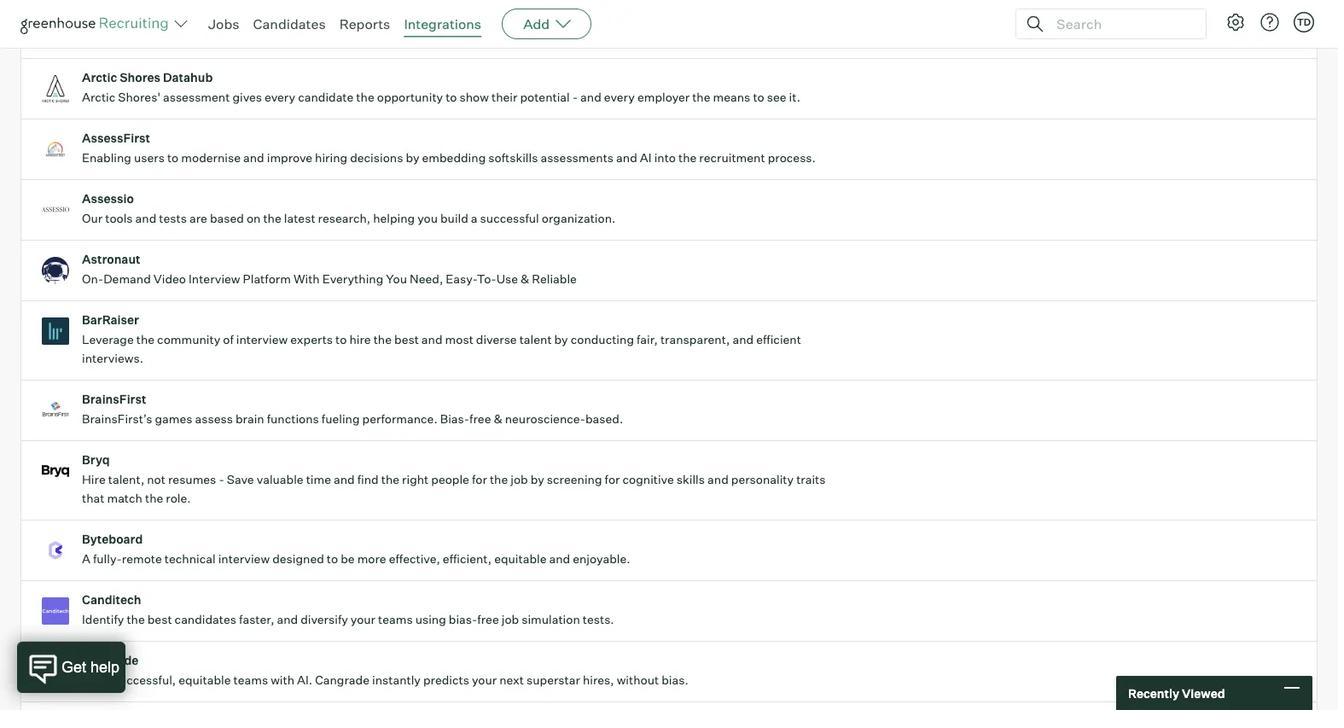 Task type: vqa. For each thing, say whether or not it's contained in the screenshot.
information
yes



Task type: locate. For each thing, give the bounding box(es) containing it.
1 vertical spatial by
[[554, 332, 568, 347]]

the right add
[[573, 29, 592, 44]]

the right on
[[263, 211, 281, 226]]

0 horizontal spatial &
[[494, 412, 502, 426]]

0 vertical spatial cangrade
[[82, 653, 139, 668]]

0 vertical spatial of
[[421, 29, 432, 44]]

to inside byteboard a fully-remote technical interview designed to be more effective, efficient, equitable and enjoyable.
[[327, 552, 338, 566]]

cangrade
[[82, 653, 139, 668], [315, 673, 370, 688]]

job inside bryq hire talent, not resumes - save valuable time and find the right people for the job by screening for cognitive skills and personality traits that match the role.
[[511, 472, 528, 487]]

1 vertical spatial assessment
[[163, 90, 230, 105]]

0 vertical spatial arctic
[[82, 70, 117, 85]]

efficient
[[756, 332, 801, 347]]

everything
[[322, 272, 383, 287]]

0 vertical spatial your
[[351, 612, 376, 627]]

interview inside barraiser leverage the community of interview experts to hire the best and most diverse talent by conducting fair, transparent, and efficient interviews.
[[236, 332, 288, 347]]

of right community at the left top
[[223, 332, 234, 347]]

1 horizontal spatial next
[[594, 29, 619, 44]]

people
[[431, 472, 469, 487]]

using
[[415, 612, 446, 627]]

more
[[357, 552, 386, 566]]

for left cognitive
[[605, 472, 620, 487]]

to inside barraiser leverage the community of interview experts to hire the best and most diverse talent by conducting fair, transparent, and efficient interviews.
[[335, 332, 347, 347]]

by right talent
[[554, 332, 568, 347]]

the right hire
[[374, 332, 392, 347]]

embedding
[[422, 150, 486, 165]]

teams
[[378, 612, 413, 627], [233, 673, 268, 688]]

1 vertical spatial interview
[[218, 552, 270, 566]]

1 vertical spatial your
[[472, 673, 497, 688]]

next inside cangrade build successful, equitable teams with ai. cangrade instantly predicts your next superstar hires, without bias.
[[499, 673, 524, 688]]

cognitive
[[623, 472, 674, 487]]

the right the take
[[266, 29, 284, 44]]

and inside assessio our tools and tests are based on the latest research, helping you build a successful organization.
[[135, 211, 156, 226]]

to left hire
[[335, 332, 347, 347]]

0 vertical spatial interview
[[236, 332, 288, 347]]

your
[[351, 612, 376, 627], [472, 673, 497, 688]]

the right leverage
[[136, 332, 155, 347]]

add button
[[502, 9, 592, 39]]

save
[[227, 472, 254, 487]]

based.
[[585, 412, 623, 426]]

& inside astronaut on-demand video interview platform with everything you need, easy-to-use & reliable
[[521, 272, 529, 287]]

role.
[[166, 491, 191, 506]]

2 arctic from the top
[[82, 90, 115, 105]]

assessment down assessment
[[116, 29, 183, 44]]

- left 'save'
[[219, 472, 224, 487]]

and right faster,
[[277, 612, 298, 627]]

and right tools at the top of the page
[[135, 211, 156, 226]]

hires,
[[583, 673, 614, 688]]

0 vertical spatial next
[[594, 29, 619, 44]]

1 horizontal spatial by
[[531, 472, 544, 487]]

0 horizontal spatial for
[[472, 472, 487, 487]]

interview inside byteboard a fully-remote technical interview designed to be more effective, efficient, equitable and enjoyable.
[[218, 552, 270, 566]]

level.
[[621, 29, 651, 44]]

teams inside canditech identify the best candidates faster, and diversify your teams using bias-free job simulation tests.
[[378, 612, 413, 627]]

by inside bryq hire talent, not resumes - save valuable time and find the right people for the job by screening for cognitive skills and personality traits that match the role.
[[531, 472, 544, 487]]

0 horizontal spatial candidate
[[298, 90, 354, 105]]

0 horizontal spatial by
[[406, 150, 419, 165]]

their
[[492, 90, 518, 105]]

you
[[386, 272, 407, 287]]

job inside canditech identify the best candidates faster, and diversify your teams using bias-free job simulation tests.
[[502, 612, 519, 627]]

0 horizontal spatial your
[[351, 612, 376, 627]]

for right people
[[472, 472, 487, 487]]

right
[[402, 472, 429, 487]]

every left employer
[[604, 90, 635, 105]]

recruitment
[[699, 150, 765, 165]]

aon's assessment solutions aon's assessment solutions take the objective measurement of candidate information to the next level.
[[82, 10, 651, 44]]

0 horizontal spatial teams
[[233, 673, 268, 688]]

1 vertical spatial of
[[223, 332, 234, 347]]

on
[[247, 211, 261, 226]]

by left screening
[[531, 472, 544, 487]]

diversify
[[301, 612, 348, 627]]

0 horizontal spatial equitable
[[179, 673, 231, 688]]

1 horizontal spatial candidate
[[434, 29, 490, 44]]

and inside byteboard a fully-remote technical interview designed to be more effective, efficient, equitable and enjoyable.
[[549, 552, 570, 566]]

1 horizontal spatial your
[[472, 673, 497, 688]]

0 horizontal spatial best
[[147, 612, 172, 627]]

job left simulation
[[502, 612, 519, 627]]

job
[[511, 472, 528, 487], [502, 612, 519, 627]]

free left neuroscience-
[[470, 412, 491, 426]]

interview left experts
[[236, 332, 288, 347]]

for
[[472, 472, 487, 487], [605, 472, 620, 487]]

organization.
[[542, 211, 616, 226]]

free
[[470, 412, 491, 426], [477, 612, 499, 627]]

and inside arctic shores datahub arctic shores' assessment gives every candidate the opportunity to show their potential - and every employer the means to see it.
[[580, 90, 602, 105]]

interview
[[236, 332, 288, 347], [218, 552, 270, 566]]

arctic left shores' in the top left of the page
[[82, 90, 115, 105]]

personality
[[731, 472, 794, 487]]

assessment
[[116, 29, 183, 44], [163, 90, 230, 105]]

aon's
[[82, 10, 115, 24]]

to right users
[[167, 150, 179, 165]]

1 horizontal spatial of
[[421, 29, 432, 44]]

next left level.
[[594, 29, 619, 44]]

canditech identify the best candidates faster, and diversify your teams using bias-free job simulation tests.
[[82, 593, 614, 627]]

equitable right efficient,
[[494, 552, 547, 566]]

assessment inside aon's assessment solutions aon's assessment solutions take the objective measurement of candidate information to the next level.
[[116, 29, 183, 44]]

our
[[82, 211, 103, 226]]

faster,
[[239, 612, 274, 627]]

1 vertical spatial candidate
[[298, 90, 354, 105]]

teams left with
[[233, 673, 268, 688]]

to right add
[[559, 29, 571, 44]]

& right "bias-"
[[494, 412, 502, 426]]

teams left using
[[378, 612, 413, 627]]

with
[[271, 673, 294, 688]]

employer
[[637, 90, 690, 105]]

0 vertical spatial best
[[394, 332, 419, 347]]

of right measurement
[[421, 29, 432, 44]]

to
[[559, 29, 571, 44], [446, 90, 457, 105], [753, 90, 764, 105], [167, 150, 179, 165], [335, 332, 347, 347], [327, 552, 338, 566]]

candidate up hiring on the top left
[[298, 90, 354, 105]]

0 vertical spatial equitable
[[494, 552, 547, 566]]

to left be
[[327, 552, 338, 566]]

1 horizontal spatial for
[[605, 472, 620, 487]]

interviews.
[[82, 351, 143, 366]]

conducting
[[571, 332, 634, 347]]

best right hire
[[394, 332, 419, 347]]

next
[[594, 29, 619, 44], [499, 673, 524, 688]]

0 vertical spatial &
[[521, 272, 529, 287]]

the down not
[[145, 491, 163, 506]]

easy-
[[446, 272, 477, 287]]

to inside aon's assessment solutions aon's assessment solutions take the objective measurement of candidate information to the next level.
[[559, 29, 571, 44]]

assess
[[195, 412, 233, 426]]

1 vertical spatial &
[[494, 412, 502, 426]]

and left enjoyable.
[[549, 552, 570, 566]]

reliable
[[532, 272, 577, 287]]

0 vertical spatial by
[[406, 150, 419, 165]]

arctic left shores
[[82, 70, 117, 85]]

1 vertical spatial -
[[219, 472, 224, 487]]

every
[[265, 90, 295, 105], [604, 90, 635, 105]]

the left opportunity
[[356, 90, 374, 105]]

0 horizontal spatial of
[[223, 332, 234, 347]]

1 vertical spatial job
[[502, 612, 519, 627]]

free right using
[[477, 612, 499, 627]]

helping
[[373, 211, 415, 226]]

c
[[50, 662, 61, 681]]

and left most
[[422, 332, 443, 347]]

process.
[[768, 150, 816, 165]]

canditech
[[82, 593, 141, 607]]

candidate up arctic shores datahub arctic shores' assessment gives every candidate the opportunity to show their potential - and every employer the means to see it. at the top
[[434, 29, 490, 44]]

1 vertical spatial next
[[499, 673, 524, 688]]

1 vertical spatial cangrade
[[315, 673, 370, 688]]

assessments
[[541, 150, 614, 165]]

2 every from the left
[[604, 90, 635, 105]]

1 for from the left
[[472, 472, 487, 487]]

neuroscience-
[[505, 412, 585, 426]]

best left candidates
[[147, 612, 172, 627]]

1 vertical spatial equitable
[[179, 673, 231, 688]]

superstar
[[527, 673, 580, 688]]

0 vertical spatial candidate
[[434, 29, 490, 44]]

into
[[654, 150, 676, 165]]

best inside canditech identify the best candidates faster, and diversify your teams using bias-free job simulation tests.
[[147, 612, 172, 627]]

bias.
[[662, 673, 689, 688]]

and right skills
[[708, 472, 729, 487]]

experts
[[290, 332, 333, 347]]

cangrade right ai.
[[315, 673, 370, 688]]

1 vertical spatial teams
[[233, 673, 268, 688]]

1 horizontal spatial cangrade
[[315, 673, 370, 688]]

2 vertical spatial by
[[531, 472, 544, 487]]

& right use
[[521, 272, 529, 287]]

1 horizontal spatial best
[[394, 332, 419, 347]]

build
[[440, 211, 468, 226]]

your right predicts on the bottom left of page
[[472, 673, 497, 688]]

0 vertical spatial free
[[470, 412, 491, 426]]

1 horizontal spatial -
[[572, 90, 578, 105]]

the right the into
[[679, 150, 697, 165]]

0 horizontal spatial next
[[499, 673, 524, 688]]

assessfirst enabling users to modernise and improve hiring decisions by embedding softskills assessments and ai into the recruitment process.
[[82, 131, 816, 165]]

viewed
[[1182, 686, 1225, 701]]

0 horizontal spatial every
[[265, 90, 295, 105]]

astronaut on-demand video interview platform with everything you need, easy-to-use & reliable
[[82, 252, 577, 287]]

and left improve
[[243, 150, 264, 165]]

and
[[580, 90, 602, 105], [243, 150, 264, 165], [616, 150, 637, 165], [135, 211, 156, 226], [422, 332, 443, 347], [733, 332, 754, 347], [334, 472, 355, 487], [708, 472, 729, 487], [549, 552, 570, 566], [277, 612, 298, 627]]

your right diversify
[[351, 612, 376, 627]]

0 vertical spatial -
[[572, 90, 578, 105]]

the
[[266, 29, 284, 44], [573, 29, 592, 44], [356, 90, 374, 105], [692, 90, 711, 105], [679, 150, 697, 165], [263, 211, 281, 226], [136, 332, 155, 347], [374, 332, 392, 347], [381, 472, 400, 487], [490, 472, 508, 487], [145, 491, 163, 506], [127, 612, 145, 627]]

potential
[[520, 90, 570, 105]]

0 vertical spatial job
[[511, 472, 528, 487]]

shores'
[[118, 90, 160, 105]]

-
[[572, 90, 578, 105], [219, 472, 224, 487]]

job left screening
[[511, 472, 528, 487]]

1 horizontal spatial &
[[521, 272, 529, 287]]

match
[[107, 491, 142, 506]]

1 horizontal spatial every
[[604, 90, 635, 105]]

measurement
[[341, 29, 418, 44]]

0 horizontal spatial -
[[219, 472, 224, 487]]

by right the 'decisions'
[[406, 150, 419, 165]]

and right potential
[[580, 90, 602, 105]]

1 vertical spatial arctic
[[82, 90, 115, 105]]

&
[[521, 272, 529, 287], [494, 412, 502, 426]]

successful,
[[113, 673, 176, 688]]

2 horizontal spatial by
[[554, 332, 568, 347]]

hiring
[[315, 150, 347, 165]]

the inside assessfirst enabling users to modernise and improve hiring decisions by embedding softskills assessments and ai into the recruitment process.
[[679, 150, 697, 165]]

1 horizontal spatial teams
[[378, 612, 413, 627]]

0 vertical spatial assessment
[[116, 29, 183, 44]]

cangrade up "build" at bottom
[[82, 653, 139, 668]]

equitable right 'successful,'
[[179, 673, 231, 688]]

greenhouse recruiting image
[[20, 14, 174, 34]]

shores
[[120, 70, 161, 85]]

- right potential
[[572, 90, 578, 105]]

bias-
[[449, 612, 477, 627]]

next left superstar
[[499, 673, 524, 688]]

and left find at left bottom
[[334, 472, 355, 487]]

1 vertical spatial free
[[477, 612, 499, 627]]

assessment down datahub at the top left of page
[[163, 90, 230, 105]]

barraiser
[[82, 313, 139, 327]]

instantly
[[372, 673, 421, 688]]

candidate
[[434, 29, 490, 44], [298, 90, 354, 105]]

ai.
[[297, 673, 312, 688]]

the down canditech
[[127, 612, 145, 627]]

interview right technical
[[218, 552, 270, 566]]

your inside cangrade build successful, equitable teams with ai. cangrade instantly predicts your next superstar hires, without bias.
[[472, 673, 497, 688]]

1 vertical spatial best
[[147, 612, 172, 627]]

0 horizontal spatial cangrade
[[82, 653, 139, 668]]

hire
[[82, 472, 106, 487]]

performance.
[[362, 412, 438, 426]]

every right gives on the top left of page
[[265, 90, 295, 105]]

1 horizontal spatial equitable
[[494, 552, 547, 566]]

0 vertical spatial teams
[[378, 612, 413, 627]]

Search text field
[[1052, 12, 1191, 36]]

tests
[[159, 211, 187, 226]]



Task type: describe. For each thing, give the bounding box(es) containing it.
the inside assessio our tools and tests are based on the latest research, helping you build a successful organization.
[[263, 211, 281, 226]]

leverage
[[82, 332, 134, 347]]

talent
[[520, 332, 552, 347]]

bryq hire talent, not resumes - save valuable time and find the right people for the job by screening for cognitive skills and personality traits that match the role.
[[82, 453, 826, 506]]

arctic shores datahub arctic shores' assessment gives every candidate the opportunity to show their potential - and every employer the means to see it.
[[82, 70, 801, 105]]

jobs
[[208, 15, 239, 32]]

skills
[[677, 472, 705, 487]]

recently viewed
[[1128, 686, 1225, 701]]

functions
[[267, 412, 319, 426]]

you
[[418, 211, 438, 226]]

community
[[157, 332, 220, 347]]

platform
[[243, 272, 291, 287]]

be
[[341, 552, 355, 566]]

the left means on the right
[[692, 90, 711, 105]]

take
[[239, 29, 264, 44]]

2 for from the left
[[605, 472, 620, 487]]

equitable inside cangrade build successful, equitable teams with ai. cangrade instantly predicts your next superstar hires, without bias.
[[179, 673, 231, 688]]

build
[[82, 673, 111, 688]]

- inside bryq hire talent, not resumes - save valuable time and find the right people for the job by screening for cognitive skills and personality traits that match the role.
[[219, 472, 224, 487]]

candidate inside aon's assessment solutions aon's assessment solutions take the objective measurement of candidate information to the next level.
[[434, 29, 490, 44]]

bias-
[[440, 412, 470, 426]]

improve
[[267, 150, 312, 165]]

fueling
[[322, 412, 360, 426]]

with
[[294, 272, 320, 287]]

identify
[[82, 612, 124, 627]]

to left show
[[446, 90, 457, 105]]

traits
[[796, 472, 826, 487]]

free inside canditech identify the best candidates faster, and diversify your teams using bias-free job simulation tests.
[[477, 612, 499, 627]]

td
[[1297, 16, 1311, 28]]

objective
[[287, 29, 338, 44]]

- inside arctic shores datahub arctic shores' assessment gives every candidate the opportunity to show their potential - and every employer the means to see it.
[[572, 90, 578, 105]]

candidates
[[253, 15, 326, 32]]

1 every from the left
[[265, 90, 295, 105]]

jobs link
[[208, 15, 239, 32]]

games
[[155, 412, 192, 426]]

assessment inside arctic shores datahub arctic shores' assessment gives every candidate the opportunity to show their potential - and every employer the means to see it.
[[163, 90, 230, 105]]

predicts
[[423, 673, 469, 688]]

teams inside cangrade build successful, equitable teams with ai. cangrade instantly predicts your next superstar hires, without bias.
[[233, 673, 268, 688]]

reports
[[339, 15, 390, 32]]

talent,
[[108, 472, 144, 487]]

and left ai
[[616, 150, 637, 165]]

configure image
[[1226, 12, 1246, 32]]

equitable inside byteboard a fully-remote technical interview designed to be more effective, efficient, equitable and enjoyable.
[[494, 552, 547, 566]]

td button
[[1291, 9, 1318, 36]]

to inside assessfirst enabling users to modernise and improve hiring decisions by embedding softskills assessments and ai into the recruitment process.
[[167, 150, 179, 165]]

opportunity
[[377, 90, 443, 105]]

enabling
[[82, 150, 131, 165]]

that
[[82, 491, 104, 506]]

td button
[[1294, 12, 1314, 32]]

interview
[[189, 272, 240, 287]]

interview for of
[[236, 332, 288, 347]]

efficient,
[[443, 552, 492, 566]]

next inside aon's assessment solutions aon's assessment solutions take the objective measurement of candidate information to the next level.
[[594, 29, 619, 44]]

not
[[147, 472, 166, 487]]

by inside barraiser leverage the community of interview experts to hire the best and most diverse talent by conducting fair, transparent, and efficient interviews.
[[554, 332, 568, 347]]

decisions
[[350, 150, 403, 165]]

see
[[767, 90, 787, 105]]

best inside barraiser leverage the community of interview experts to hire the best and most diverse talent by conducting fair, transparent, and efficient interviews.
[[394, 332, 419, 347]]

diverse
[[476, 332, 517, 347]]

the right people
[[490, 472, 508, 487]]

transparent,
[[661, 332, 730, 347]]

assessfirst
[[82, 131, 150, 146]]

interview for technical
[[218, 552, 270, 566]]

reports link
[[339, 15, 390, 32]]

the right find at left bottom
[[381, 472, 400, 487]]

byteboard
[[82, 532, 143, 547]]

and left efficient
[[733, 332, 754, 347]]

assessio our tools and tests are based on the latest research, helping you build a successful organization.
[[82, 191, 616, 226]]

of inside aon's assessment solutions aon's assessment solutions take the objective measurement of candidate information to the next level.
[[421, 29, 432, 44]]

time
[[306, 472, 331, 487]]

based
[[210, 211, 244, 226]]

the inside canditech identify the best candidates faster, and diversify your teams using bias-free job simulation tests.
[[127, 612, 145, 627]]

to left see
[[753, 90, 764, 105]]

a
[[471, 211, 478, 226]]

it.
[[789, 90, 801, 105]]

your inside canditech identify the best candidates faster, and diversify your teams using bias-free job simulation tests.
[[351, 612, 376, 627]]

brainsfirst
[[82, 392, 146, 407]]

modernise
[[181, 150, 241, 165]]

use
[[496, 272, 518, 287]]

1 arctic from the top
[[82, 70, 117, 85]]

find
[[357, 472, 379, 487]]

ai
[[640, 150, 652, 165]]

candidates link
[[253, 15, 326, 32]]

brain
[[236, 412, 264, 426]]

by inside assessfirst enabling users to modernise and improve hiring decisions by embedding softskills assessments and ai into the recruitment process.
[[406, 150, 419, 165]]

integrations
[[404, 15, 481, 32]]

assessio
[[82, 191, 134, 206]]

& inside the brainsfirst brainsfirst's games assess brain functions fueling performance. bias-free & neuroscience-based.
[[494, 412, 502, 426]]

fair,
[[637, 332, 658, 347]]

of inside barraiser leverage the community of interview experts to hire the best and most diverse talent by conducting fair, transparent, and efficient interviews.
[[223, 332, 234, 347]]

solutions
[[192, 10, 247, 24]]

remote
[[122, 552, 162, 566]]

and inside canditech identify the best candidates faster, and diversify your teams using bias-free job simulation tests.
[[277, 612, 298, 627]]

brainsfirst's
[[82, 412, 152, 426]]

enjoyable.
[[573, 552, 630, 566]]

byteboard a fully-remote technical interview designed to be more effective, efficient, equitable and enjoyable.
[[82, 532, 630, 566]]

add
[[523, 15, 550, 32]]

demand
[[103, 272, 151, 287]]

latest
[[284, 211, 315, 226]]

technical
[[165, 552, 216, 566]]

tests.
[[583, 612, 614, 627]]

users
[[134, 150, 165, 165]]

solutions
[[186, 29, 237, 44]]

free inside the brainsfirst brainsfirst's games assess brain functions fueling performance. bias-free & neuroscience-based.
[[470, 412, 491, 426]]

candidate inside arctic shores datahub arctic shores' assessment gives every candidate the opportunity to show their potential - and every employer the means to see it.
[[298, 90, 354, 105]]



